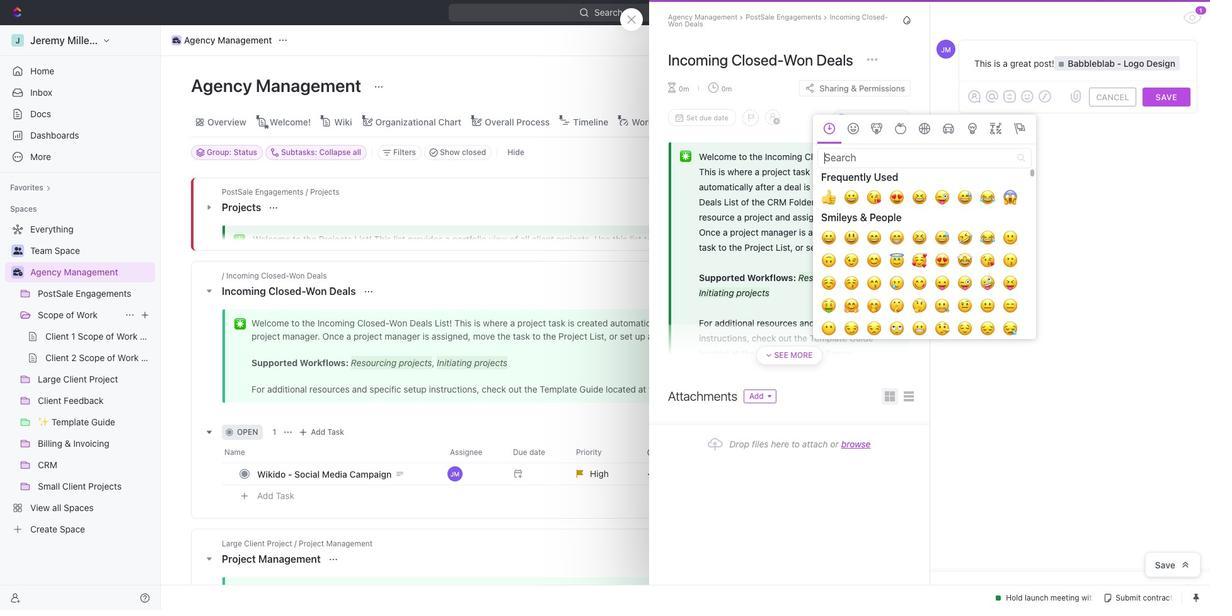 Task type: vqa. For each thing, say whether or not it's contained in the screenshot.
THE HOME link
yes



Task type: describe. For each thing, give the bounding box(es) containing it.
the right in
[[888, 182, 901, 192]]

or inside the welcome to the incoming closed-won deals list! this is where a project task is created automatically after a deal is marked as won in the deals list of the crm folder. use this list to resource a project and assign a project manager. once a project manager is assigned, move the task to the project list, or set up an automation.
[[796, 242, 804, 253]]

😂 for 😅
[[980, 188, 995, 208]]

is right deal
[[804, 182, 811, 192]]

new
[[990, 7, 1009, 18]]

of inside the welcome to the incoming closed-won deals list! this is where a project task is created automatically after a deal is marked as won in the deals list of the crm folder. use this list to resource a project and assign a project manager. once a project manager is assigned, move the task to the project list, or set up an automation.
[[741, 197, 749, 207]]

list
[[855, 197, 867, 207]]

0 vertical spatial this
[[975, 58, 992, 69]]

an
[[834, 242, 844, 253]]

is down assign
[[799, 227, 806, 238]]

workload link
[[629, 113, 671, 131]]

manager.
[[860, 212, 897, 223]]

share
[[1062, 35, 1087, 45]]

move
[[850, 227, 872, 238]]

automations
[[1106, 35, 1159, 45]]

0 vertical spatial save
[[1156, 92, 1178, 102]]

where
[[728, 166, 753, 177]]

🙃
[[821, 251, 837, 271]]

project down resource
[[730, 227, 759, 238]]

1 vertical spatial save
[[1155, 560, 1176, 570]]

1 vertical spatial projects
[[737, 287, 770, 298]]

sidebar navigation
[[0, 25, 161, 610]]

and inside the welcome to the incoming closed-won deals list! this is where a project task is created automatically after a deal is marked as won in the deals list of the crm folder. use this list to resource a project and assign a project manager. once a project manager is assigned, move the task to the project list, or set up an automation.
[[775, 212, 791, 223]]

😉
[[844, 251, 859, 271]]

0 vertical spatial business time image
[[173, 37, 180, 44]]

0:14:17 button
[[1073, 5, 1135, 20]]

permissions
[[859, 83, 905, 93]]

0 horizontal spatial project
[[222, 554, 256, 565]]

babbleblab
[[1068, 58, 1115, 69]]

0 horizontal spatial add
[[257, 490, 273, 501]]

the up supported
[[729, 242, 742, 253]]

initiating
[[699, 287, 734, 298]]

won inside incoming closed- won deals
[[668, 19, 683, 27]]

projects
[[222, 202, 264, 213]]

this is a great post!
[[975, 58, 1055, 69]]

hide for hide comments
[[850, 113, 865, 122]]

welcome to the incoming closed-won deals list! this is where a project task is created automatically after a deal is marked as won in the deals list of the crm folder. use this list to resource a project and assign a project manager. once a project manager is assigned, move the task to the project list, or set up an automation.
[[699, 151, 903, 253]]

tree inside sidebar navigation
[[5, 219, 155, 540]]

& for sharing
[[851, 83, 857, 93]]

😐
[[980, 296, 995, 316]]

😗 ☺️
[[821, 251, 1018, 294]]

assign
[[793, 212, 819, 223]]

supported workflows: resourcing projects , initiating projects
[[699, 272, 885, 298]]

closed- inside incoming closed- won deals
[[862, 12, 888, 20]]

list,
[[776, 242, 793, 253]]

🤨
[[958, 296, 973, 316]]

used
[[874, 171, 899, 183]]

the right at
[[742, 348, 755, 359]]

jm
[[941, 45, 951, 53]]

0 horizontal spatial task
[[276, 490, 294, 501]]

postsale
[[746, 12, 775, 20]]

is left great at the top right
[[994, 58, 1001, 69]]

smileys & people
[[821, 212, 902, 223]]

hide comments button
[[833, 109, 911, 126]]

docs link
[[5, 104, 155, 124]]

😃
[[844, 228, 859, 248]]

open
[[237, 427, 258, 437]]

campaign
[[350, 469, 392, 479]]

list of emoji element
[[814, 168, 1036, 610]]

this
[[838, 197, 853, 207]]

wikido - social media campaign link
[[254, 465, 440, 483]]

😝 🤑
[[821, 273, 1018, 316]]

great
[[1010, 58, 1032, 69]]

postsale engagements
[[746, 12, 822, 20]]

😊
[[867, 251, 882, 271]]

🤭
[[867, 296, 882, 316]]

😀 inside smileys & people element
[[821, 228, 837, 248]]

welcome!
[[270, 116, 311, 127]]

to right here
[[792, 439, 800, 450]]

🤑
[[821, 296, 837, 316]]

1 0m from the left
[[679, 84, 689, 92]]

1 horizontal spatial or
[[831, 439, 839, 450]]

marked
[[813, 182, 843, 192]]

😋
[[912, 273, 927, 294]]

🤐
[[935, 296, 950, 316]]

Search search field
[[818, 148, 1032, 168]]

😆 for 😜
[[912, 188, 927, 208]]

🤗
[[844, 296, 859, 316]]

media
[[322, 469, 347, 479]]

a up after
[[755, 166, 760, 177]]

people
[[870, 212, 902, 223]]

😁
[[890, 228, 905, 248]]

home link
[[5, 61, 155, 81]]

instructions,
[[699, 333, 750, 344]]

1 vertical spatial agency management link
[[168, 33, 275, 48]]

space.
[[826, 348, 854, 359]]

a down use
[[822, 212, 826, 223]]

1 horizontal spatial task
[[328, 427, 344, 437]]

post!
[[1034, 58, 1055, 69]]

welcome
[[699, 151, 737, 162]]

this inside the welcome to the incoming closed-won deals list! this is where a project task is created automatically after a deal is marked as won in the deals list of the crm folder. use this list to resource a project and assign a project manager. once a project manager is assigned, move the task to the project list, or set up an automation.
[[699, 166, 716, 177]]

agency management inside sidebar navigation
[[30, 267, 118, 277]]

dashboards
[[30, 130, 79, 141]]

😒
[[867, 319, 882, 339]]

to up where
[[739, 151, 747, 162]]

hide button
[[503, 145, 530, 160]]

crm
[[767, 197, 787, 207]]

once
[[699, 227, 721, 238]]

management inside sidebar navigation
[[64, 267, 118, 277]]

manager
[[761, 227, 797, 238]]

1 horizontal spatial task
[[793, 166, 810, 177]]

- for wikido
[[288, 469, 292, 479]]

😚
[[844, 273, 859, 294]]

- for babbleblab
[[1118, 58, 1122, 69]]

favorites button
[[5, 180, 56, 195]]

upgrade
[[925, 7, 961, 18]]

for
[[699, 318, 713, 328]]

resources
[[757, 318, 797, 328]]

attach
[[802, 439, 828, 450]]

,
[[880, 272, 882, 283]]

a right 'once'
[[723, 227, 728, 238]]

1 horizontal spatial projects
[[847, 272, 880, 283]]

project inside the welcome to the incoming closed-won deals list! this is where a project task is created automatically after a deal is marked as won in the deals list of the crm folder. use this list to resource a project and assign a project manager. once a project manager is assigned, move the task to the project list, or set up an automation.
[[745, 242, 774, 253]]

see more
[[775, 351, 813, 360]]

template
[[810, 333, 847, 344]]

cancel button
[[1090, 88, 1136, 107]]

and inside for additional resources and specific setup instructions, check out the template guide located at the beginning of the space.
[[800, 318, 815, 328]]

😍 inside frequently used element
[[890, 188, 905, 208]]

list!
[[883, 151, 900, 162]]

😅 inside frequently used element
[[958, 188, 973, 208]]

🤥
[[935, 319, 950, 339]]

postsale engagements link
[[746, 12, 822, 20]]

team link
[[692, 113, 717, 131]]

☺️
[[821, 273, 837, 294]]

logo
[[1124, 58, 1145, 69]]

👍
[[821, 188, 837, 208]]

0 horizontal spatial add task
[[257, 490, 294, 501]]

project management
[[222, 554, 323, 565]]



Task type: locate. For each thing, give the bounding box(es) containing it.
😗
[[1003, 251, 1018, 271]]

😀 inside frequently used element
[[844, 188, 859, 208]]

0 vertical spatial 😘
[[867, 188, 882, 208]]

and up manager
[[775, 212, 791, 223]]

overview
[[207, 116, 246, 127]]

2 horizontal spatial agency management link
[[668, 12, 738, 20]]

projects down 😊
[[847, 272, 880, 283]]

0 vertical spatial of
[[741, 197, 749, 207]]

the down after
[[752, 197, 765, 207]]

1 horizontal spatial this
[[975, 58, 992, 69]]

1 horizontal spatial agency management link
[[168, 33, 275, 48]]

1 horizontal spatial -
[[1118, 58, 1122, 69]]

🤫
[[890, 296, 905, 316]]

specific
[[817, 318, 849, 328]]

scope of work link
[[38, 305, 120, 325]]

1 horizontal spatial business time image
[[173, 37, 180, 44]]

agency
[[668, 12, 693, 20], [184, 35, 215, 45], [191, 75, 252, 96], [30, 267, 61, 277]]

0 vertical spatial save button
[[1143, 88, 1191, 107]]

automation.
[[846, 242, 894, 253]]

1 horizontal spatial add
[[311, 427, 325, 437]]

0 horizontal spatial agency management link
[[30, 262, 153, 282]]

files
[[752, 439, 769, 450]]

😂 left 🙂
[[980, 228, 995, 248]]

of left work
[[66, 310, 74, 320]]

0 horizontal spatial &
[[851, 83, 857, 93]]

1 horizontal spatial 😍
[[935, 251, 950, 271]]

0 horizontal spatial 😘
[[867, 188, 882, 208]]

😆 for 😅
[[912, 228, 927, 248]]

of down "automatically"
[[741, 197, 749, 207]]

to down 'once'
[[719, 242, 727, 253]]

business time image inside sidebar navigation
[[13, 269, 22, 276]]

😅 left 🤣
[[935, 228, 950, 248]]

the down template on the bottom right of the page
[[811, 348, 824, 359]]

😆 inside smileys & people element
[[912, 228, 927, 248]]

this left great at the top right
[[975, 58, 992, 69]]

add task button up wikido - social media campaign
[[296, 425, 349, 440]]

wiki
[[334, 116, 352, 127]]

😘 inside frequently used element
[[867, 188, 882, 208]]

1 horizontal spatial incoming closed-won deals
[[668, 51, 854, 69]]

0 horizontal spatial this
[[699, 166, 716, 177]]

business time image
[[173, 37, 180, 44], [13, 269, 22, 276]]

1 vertical spatial add
[[311, 427, 325, 437]]

this down welcome
[[699, 166, 716, 177]]

😅
[[958, 188, 973, 208], [935, 228, 950, 248]]

0 vertical spatial add
[[1119, 81, 1136, 91]]

this
[[975, 58, 992, 69], [699, 166, 716, 177]]

1 😆 from the top
[[912, 188, 927, 208]]

😅 up 🤣
[[958, 188, 973, 208]]

2 horizontal spatial of
[[800, 348, 808, 359]]

😍 inside smileys & people element
[[935, 251, 950, 271]]

1 vertical spatial hide
[[508, 148, 525, 157]]

0 vertical spatial 😅
[[958, 188, 973, 208]]

0 vertical spatial projects
[[847, 272, 880, 283]]

task up media
[[328, 427, 344, 437]]

😆 inside frequently used element
[[912, 188, 927, 208]]

2 0m from the left
[[722, 84, 732, 92]]

0 horizontal spatial or
[[796, 242, 804, 253]]

😘
[[867, 188, 882, 208], [980, 251, 995, 271]]

of right see
[[800, 348, 808, 359]]

✳️
[[680, 151, 692, 162]]

😶
[[821, 319, 837, 339]]

frequently used element
[[818, 168, 1026, 209]]

😜 inside frequently used element
[[935, 188, 950, 208]]

🙄
[[890, 319, 905, 339]]

2 vertical spatial add
[[257, 490, 273, 501]]

1 up design
[[1167, 35, 1171, 45]]

1
[[1167, 35, 1171, 45], [273, 427, 276, 437]]

add task button
[[1112, 76, 1165, 96], [296, 425, 349, 440], [252, 489, 300, 504]]

is down welcome
[[719, 166, 725, 177]]

task down design
[[1138, 81, 1158, 91]]

0 vertical spatial -
[[1118, 58, 1122, 69]]

- left social
[[288, 469, 292, 479]]

0 vertical spatial task
[[793, 166, 810, 177]]

0 vertical spatial project
[[745, 242, 774, 253]]

1 horizontal spatial 0m
[[722, 84, 732, 92]]

1 horizontal spatial 😜
[[958, 273, 973, 294]]

😆 up 🥰
[[912, 228, 927, 248]]

0 vertical spatial hide
[[850, 113, 865, 122]]

1 vertical spatial project
[[222, 554, 256, 565]]

a left deal
[[777, 182, 782, 192]]

1 horizontal spatial 😅
[[958, 188, 973, 208]]

0 vertical spatial incoming closed-won deals
[[668, 51, 854, 69]]

0 vertical spatial add task
[[1119, 81, 1158, 91]]

of
[[741, 197, 749, 207], [66, 310, 74, 320], [800, 348, 808, 359]]

inbox link
[[5, 83, 155, 103]]

0 vertical spatial list
[[740, 116, 756, 127]]

0 vertical spatial &
[[851, 83, 857, 93]]

1 vertical spatial 😆
[[912, 228, 927, 248]]

1 vertical spatial &
[[860, 212, 867, 223]]

scope of work
[[38, 310, 98, 320]]

2 vertical spatial of
[[800, 348, 808, 359]]

2 vertical spatial add task button
[[252, 489, 300, 504]]

list down "automatically"
[[724, 197, 739, 207]]

2 😆 from the top
[[912, 228, 927, 248]]

😘 right list
[[867, 188, 882, 208]]

0 vertical spatial or
[[796, 242, 804, 253]]

1 vertical spatial 😘
[[980, 251, 995, 271]]

0 horizontal spatial of
[[66, 310, 74, 320]]

timeline link
[[571, 113, 609, 131]]

0 horizontal spatial 😜
[[935, 188, 950, 208]]

overview link
[[205, 113, 246, 131]]

😘 left the 😗
[[980, 251, 995, 271]]

the down manager.
[[874, 227, 887, 238]]

0 vertical spatial and
[[775, 212, 791, 223]]

team
[[695, 116, 717, 127]]

😆 right in
[[912, 188, 927, 208]]

up
[[821, 242, 832, 253]]

add task button down wikido
[[252, 489, 300, 504]]

😜 inside smileys & people element
[[958, 273, 973, 294]]

of inside 'link'
[[66, 310, 74, 320]]

1 vertical spatial list
[[724, 197, 739, 207]]

and left 😶
[[800, 318, 815, 328]]

😂 for 🤣
[[980, 228, 995, 248]]

🙂 🙃
[[821, 228, 1018, 271]]

task down 'once'
[[699, 242, 716, 253]]

a left great at the top right
[[1003, 58, 1008, 69]]

is
[[994, 58, 1001, 69], [719, 166, 725, 177], [813, 166, 819, 177], [804, 182, 811, 192], [799, 227, 806, 238]]

overall
[[485, 116, 514, 127]]

😑 😶
[[821, 296, 1018, 339]]

hide left comments
[[850, 113, 865, 122]]

search button
[[994, 113, 1044, 131]]

1 right open
[[273, 427, 276, 437]]

add down wikido
[[257, 490, 273, 501]]

use
[[819, 197, 835, 207]]

0 horizontal spatial business time image
[[13, 269, 22, 276]]

& right sharing
[[851, 83, 857, 93]]

2 horizontal spatial add
[[1119, 81, 1136, 91]]

😌
[[958, 319, 973, 339]]

the right the out at the bottom
[[794, 333, 808, 344]]

hide down overall process link
[[508, 148, 525, 157]]

0 horizontal spatial 😀
[[821, 228, 837, 248]]

0 horizontal spatial incoming closed-won deals
[[222, 286, 359, 297]]

deals
[[685, 19, 703, 27], [817, 51, 854, 69], [857, 151, 880, 162], [699, 197, 722, 207], [329, 286, 356, 297]]

😜 up 🤨
[[958, 273, 973, 294]]

1 vertical spatial -
[[288, 469, 292, 479]]

project up after
[[762, 166, 791, 177]]

set
[[806, 242, 819, 253]]

agency inside sidebar navigation
[[30, 267, 61, 277]]

agency management
[[668, 12, 738, 20], [184, 35, 272, 45], [191, 75, 365, 96], [30, 267, 118, 277]]

of inside for additional resources and specific setup instructions, check out the template guide located at the beginning of the space.
[[800, 348, 808, 359]]

closed- inside the welcome to the incoming closed-won deals list! this is where a project task is created automatically after a deal is marked as won in the deals list of the crm folder. use this list to resource a project and assign a project manager. once a project manager is assigned, move the task to the project list, or set up an automation.
[[805, 151, 837, 162]]

2 horizontal spatial add task
[[1119, 81, 1158, 91]]

0 horizontal spatial task
[[699, 242, 716, 253]]

1 vertical spatial add task button
[[296, 425, 349, 440]]

😍
[[890, 188, 905, 208], [935, 251, 950, 271]]

2 vertical spatial add task
[[257, 490, 294, 501]]

add task down wikido
[[257, 490, 294, 501]]

1 vertical spatial 😅
[[935, 228, 950, 248]]

- left logo
[[1118, 58, 1122, 69]]

& up move
[[860, 212, 867, 223]]

add task down logo
[[1119, 81, 1158, 91]]

😀 down frequently
[[844, 188, 859, 208]]

projects
[[847, 272, 880, 283], [737, 287, 770, 298]]

after
[[756, 182, 775, 192]]

😛
[[935, 273, 950, 294]]

2 vertical spatial agency management link
[[30, 262, 153, 282]]

workload
[[632, 116, 671, 127]]

closed-
[[862, 12, 888, 20], [732, 51, 784, 69], [805, 151, 837, 162], [268, 286, 306, 297]]

the up where
[[750, 151, 763, 162]]

1 vertical spatial task
[[699, 242, 716, 253]]

list inside the welcome to the incoming closed-won deals list! this is where a project task is created automatically after a deal is marked as won in the deals list of the crm folder. use this list to resource a project and assign a project manager. once a project manager is assigned, move the task to the project list, or set up an automation.
[[724, 197, 739, 207]]

to right list
[[869, 197, 877, 207]]

1 horizontal spatial add task
[[311, 427, 344, 437]]

add up wikido - social media campaign
[[311, 427, 325, 437]]

list right team
[[740, 116, 756, 127]]

see
[[775, 351, 789, 360]]

babbleblab - logo design
[[1068, 58, 1176, 69]]

incoming closed-won deals
[[668, 51, 854, 69], [222, 286, 359, 297]]

smileys & people element
[[818, 209, 1026, 610]]

list
[[740, 116, 756, 127], [724, 197, 739, 207]]

🥰
[[912, 251, 927, 271]]

1 vertical spatial add task
[[311, 427, 344, 437]]

babbleblab - logo design link
[[1059, 58, 1176, 69]]

task down wikido
[[276, 490, 294, 501]]

project down crm
[[744, 212, 773, 223]]

add task up wikido - social media campaign
[[311, 427, 344, 437]]

1 horizontal spatial project
[[745, 242, 774, 253]]

project down this
[[829, 212, 857, 223]]

😅 inside smileys & people element
[[935, 228, 950, 248]]

assigned,
[[808, 227, 847, 238]]

1 vertical spatial 😀
[[821, 228, 837, 248]]

🤩
[[958, 251, 973, 271]]

1 vertical spatial save button
[[1145, 552, 1201, 577]]

add task button down logo
[[1112, 76, 1165, 96]]

😇
[[890, 251, 905, 271]]

wikido - social media campaign
[[257, 469, 392, 479]]

1 horizontal spatial hide
[[850, 113, 865, 122]]

engagements
[[777, 12, 822, 20]]

😏
[[844, 319, 859, 339]]

attachments
[[668, 389, 738, 403]]

or left set
[[796, 242, 804, 253]]

frequently
[[821, 171, 872, 183]]

🙂
[[1003, 228, 1018, 248]]

0 vertical spatial agency management link
[[668, 12, 738, 20]]

1 horizontal spatial list
[[740, 116, 756, 127]]

1 vertical spatial task
[[328, 427, 344, 437]]

& for smileys
[[860, 212, 867, 223]]

setup
[[851, 318, 874, 328]]

add task
[[1119, 81, 1158, 91], [311, 427, 344, 437], [257, 490, 294, 501]]

1 vertical spatial 1
[[273, 427, 276, 437]]

task up deal
[[793, 166, 810, 177]]

supported
[[699, 272, 745, 283]]

for additional resources and specific setup instructions, check out the template guide located at the beginning of the space.
[[699, 318, 877, 359]]

work
[[77, 310, 98, 320]]

browse link
[[842, 439, 871, 450]]

😂 inside frequently used element
[[980, 188, 995, 208]]

1 vertical spatial this
[[699, 166, 716, 177]]

🤪
[[980, 273, 995, 294]]

0 horizontal spatial 0m
[[679, 84, 689, 92]]

2 😂 from the top
[[980, 228, 995, 248]]

2 horizontal spatial task
[[1138, 81, 1158, 91]]

0 horizontal spatial 😅
[[935, 228, 950, 248]]

located
[[699, 348, 729, 359]]

0 vertical spatial add task button
[[1112, 76, 1165, 96]]

guide
[[850, 333, 874, 344]]

😀
[[844, 188, 859, 208], [821, 228, 837, 248]]

list inside "link"
[[740, 116, 756, 127]]

check
[[752, 333, 776, 344]]

0 horizontal spatial projects
[[737, 287, 770, 298]]

& inside list of emoji element
[[860, 212, 867, 223]]

0 horizontal spatial -
[[288, 469, 292, 479]]

0 vertical spatial 😀
[[844, 188, 859, 208]]

1 horizontal spatial and
[[800, 318, 815, 328]]

task
[[793, 166, 810, 177], [699, 242, 716, 253]]

search...
[[595, 7, 631, 18]]

or right "attach"
[[831, 439, 839, 450]]

incoming inside the welcome to the incoming closed-won deals list! this is where a project task is created automatically after a deal is marked as won in the deals list of the crm folder. use this list to resource a project and assign a project manager. once a project manager is assigned, move the task to the project list, or set up an automation.
[[765, 151, 803, 162]]

at
[[732, 348, 740, 359]]

sharing & permissions link
[[800, 80, 911, 96]]

1 vertical spatial business time image
[[13, 269, 22, 276]]

incoming inside incoming closed- won deals
[[830, 12, 860, 20]]

here
[[771, 439, 789, 450]]

0 vertical spatial 😍
[[890, 188, 905, 208]]

deals inside incoming closed- won deals
[[685, 19, 703, 27]]

add up cancel
[[1119, 81, 1136, 91]]

😂 inside smileys & people element
[[980, 228, 995, 248]]

a right resource
[[737, 212, 742, 223]]

1 😂 from the top
[[980, 188, 995, 208]]

0 horizontal spatial 😍
[[890, 188, 905, 208]]

1 vertical spatial incoming closed-won deals
[[222, 286, 359, 297]]

tree
[[5, 219, 155, 540]]

hide for hide
[[508, 148, 525, 157]]

frequently used
[[821, 171, 899, 183]]

😂 left 😱
[[980, 188, 995, 208]]

1 horizontal spatial 1
[[1167, 35, 1171, 45]]

😍 right in
[[890, 188, 905, 208]]

1 horizontal spatial 😀
[[844, 188, 859, 208]]

1 vertical spatial 😂
[[980, 228, 995, 248]]

is up the 'marked'
[[813, 166, 819, 177]]

clear image
[[1018, 154, 1026, 162]]

2 vertical spatial task
[[276, 490, 294, 501]]

😘 inside smileys & people element
[[980, 251, 995, 271]]

1 vertical spatial and
[[800, 318, 815, 328]]

1 vertical spatial 😍
[[935, 251, 950, 271]]

😀 right set
[[821, 228, 837, 248]]

0 horizontal spatial and
[[775, 212, 791, 223]]

😍 left the 🤩
[[935, 251, 950, 271]]

1 vertical spatial of
[[66, 310, 74, 320]]

&
[[851, 83, 857, 93], [860, 212, 867, 223]]

tree containing agency management
[[5, 219, 155, 540]]

0 vertical spatial 😆
[[912, 188, 927, 208]]

browse
[[842, 439, 871, 450]]

projects down workflows:
[[737, 287, 770, 298]]

spaces
[[10, 204, 37, 214]]

😜 down the search "search field"
[[935, 188, 950, 208]]

1 horizontal spatial of
[[741, 197, 749, 207]]



